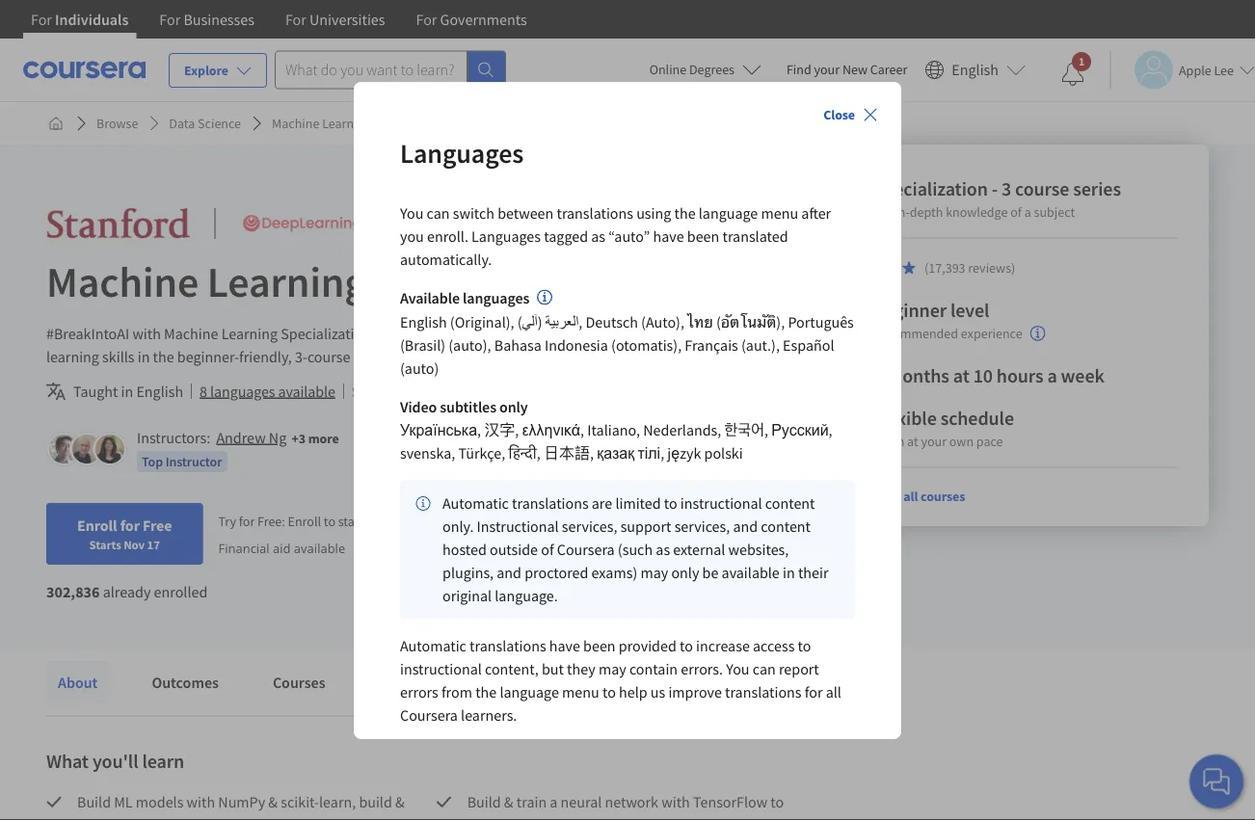 Task type: locate. For each thing, give the bounding box(es) containing it.
to
[[664, 494, 677, 514], [324, 513, 336, 530], [680, 637, 693, 656], [798, 637, 811, 656], [603, 683, 616, 703], [771, 793, 784, 812]]

1 vertical spatial your
[[921, 433, 947, 450]]

language inside the automatic translations have been provided to increase access to instructional content, but they may contain errors. you can report errors from the language menu to help us improve translations for all coursera learners.
[[500, 683, 559, 703]]

reviews)
[[968, 259, 1016, 277]]

of down 3
[[1011, 203, 1022, 221]]

andrew inside #breakintoai with machine learning specialization. master fundamental ai concepts and develop practical machine learning skills in the beginner-friendly, 3-course program by ai visionary andrew ng
[[508, 347, 558, 366]]

4 for from the left
[[416, 10, 437, 29]]

can up enroll.
[[427, 204, 450, 223]]

ml
[[114, 793, 133, 812]]

models up supervised
[[136, 793, 184, 812]]

for down report
[[805, 683, 823, 703]]

machine learning specialization
[[46, 255, 630, 308]]

0 horizontal spatial all
[[826, 683, 842, 703]]

your right find
[[814, 61, 840, 78]]

some
[[352, 382, 389, 401]]

as left "auto"
[[591, 227, 606, 246]]

0 vertical spatial course
[[1015, 177, 1070, 201]]

machine down stanford university 'image'
[[46, 255, 199, 308]]

automatic inside the automatic translations have been provided to increase access to instructional content, but they may contain errors. you can report errors from the language menu to help us improve translations for all coursera learners.
[[400, 637, 467, 656]]

at inside flexible schedule learn at your own pace
[[907, 433, 919, 450]]

available inside the try for free: enroll to start your 7-day full access free trial financial aid available
[[294, 539, 345, 557]]

русский,
[[772, 421, 833, 440]]

to inside the build & train a neural network with tensorflow to perform multi-class classification, & build & us
[[771, 793, 784, 812]]

1 horizontal spatial menu
[[761, 204, 798, 223]]

instructional
[[681, 494, 762, 514], [400, 660, 482, 680]]

menu down they
[[562, 683, 599, 703]]

week
[[1061, 364, 1105, 388]]

1 vertical spatial in
[[121, 382, 133, 401]]

course
[[1015, 177, 1070, 201], [307, 347, 350, 366]]

your inside flexible schedule learn at your own pace
[[921, 433, 947, 450]]

enroll up starts
[[77, 516, 117, 535]]

build inside the build & train a neural network with tensorflow to perform multi-class classification, & build & us
[[700, 816, 733, 821]]

to up errors.
[[680, 637, 693, 656]]

all
[[904, 488, 918, 505], [826, 683, 842, 703]]

with inside the build & train a neural network with tensorflow to perform multi-class classification, & build & us
[[662, 793, 690, 812]]

and inside #breakintoai with machine learning specialization. master fundamental ai concepts and develop practical machine learning skills in the beginner-friendly, 3-course program by ai visionary andrew ng
[[587, 324, 612, 343]]

learning inside the machine learning link
[[322, 115, 371, 132]]

0 horizontal spatial as
[[591, 227, 606, 246]]

for left businesses
[[159, 10, 181, 29]]

0 vertical spatial be
[[500, 382, 517, 401]]

a left subject
[[1025, 203, 1031, 221]]

0 vertical spatial all
[[904, 488, 918, 505]]

language right using
[[699, 204, 758, 223]]

some content may not be translated
[[352, 382, 585, 401]]

ng down concepts
[[561, 347, 578, 366]]

deeplearning.ai image
[[239, 206, 383, 241]]

1 vertical spatial train
[[77, 816, 107, 821]]

menu left after
[[761, 204, 798, 223]]

7-
[[395, 513, 406, 530]]

enroll inside enroll for free starts nov 17
[[77, 516, 117, 535]]

instructional down "polski"
[[681, 494, 762, 514]]

data science link
[[161, 106, 249, 141]]

english right the career on the top right
[[952, 60, 999, 80]]

0 horizontal spatial and
[[497, 564, 522, 583]]

1 vertical spatial the
[[153, 347, 174, 366]]

build for build ml models with numpy & scikit-learn, build & train supervised models for prediction & binar
[[77, 793, 111, 812]]

0 horizontal spatial menu
[[562, 683, 599, 703]]

enroll.
[[427, 227, 468, 246]]

0 horizontal spatial may
[[445, 382, 473, 401]]

1 horizontal spatial course
[[1015, 177, 1070, 201]]

build left ml
[[77, 793, 111, 812]]

automatic translations have been provided to increase access to instructional content, but they may contain errors. you can report errors from the language menu to help us improve translations for all coursera learners.
[[400, 637, 842, 726]]

you up you
[[400, 204, 424, 223]]

build inside build ml models with numpy & scikit-learn, build & train supervised models for prediction & binar
[[359, 793, 392, 812]]

0 horizontal spatial only
[[499, 398, 528, 417]]

in right taught
[[121, 382, 133, 401]]

may up the help
[[599, 660, 626, 680]]

aarti bagul image
[[95, 435, 124, 464]]

automatic
[[443, 494, 509, 514], [400, 637, 467, 656]]

only up 汉字,
[[499, 398, 528, 417]]

to left start
[[324, 513, 336, 530]]

1 horizontal spatial coursera
[[557, 541, 615, 560]]

українська,
[[400, 421, 481, 440]]

and
[[587, 324, 612, 343], [733, 518, 758, 537], [497, 564, 522, 583]]

automatic up testimonials
[[400, 637, 467, 656]]

1 horizontal spatial access
[[753, 637, 795, 656]]

1 vertical spatial access
[[753, 637, 795, 656]]

1 vertical spatial english
[[400, 313, 447, 332]]

1 vertical spatial have
[[549, 637, 580, 656]]

english inside english (original), العربية (آلي), deutsch (auto), ไทย (อัตโนมัติ), português (brasil) (auto), bahasa indonesia (otomatis), français (aut.), español (auto)
[[400, 313, 447, 332]]

as right the (such
[[656, 541, 670, 560]]

for down numpy
[[235, 816, 253, 821]]

access inside the try for free: enroll to start your 7-day full access free trial financial aid available
[[450, 513, 487, 530]]

1 horizontal spatial as
[[656, 541, 670, 560]]

services, down are
[[562, 518, 618, 537]]

by
[[412, 347, 428, 366]]

1 vertical spatial automatic
[[400, 637, 467, 656]]

ai left concepts
[[511, 324, 523, 343]]

andrew
[[508, 347, 558, 366], [216, 428, 266, 447]]

and down outside
[[497, 564, 522, 583]]

outside
[[490, 541, 538, 560]]

are
[[592, 494, 612, 514]]

automatic inside automatic translations are limited to instructional content only. instructional services, support services, and content hosted outside of coursera (such as external websites, plugins, and proctored exams) may only be available in their original language.
[[443, 494, 509, 514]]

machine right science
[[272, 115, 319, 132]]

coursera inside automatic translations are limited to instructional content only. instructional services, support services, and content hosted outside of coursera (such as external websites, plugins, and proctored exams) may only be available in their original language.
[[557, 541, 615, 560]]

coursera down errors
[[400, 707, 458, 726]]

in inside #breakintoai with machine learning specialization. master fundamental ai concepts and develop practical machine learning skills in the beginner-friendly, 3-course program by ai visionary andrew ng
[[138, 347, 150, 366]]

3 for from the left
[[285, 10, 306, 29]]

302,836
[[46, 582, 100, 602]]

train
[[517, 793, 547, 812], [77, 816, 107, 821]]

1 vertical spatial as
[[656, 541, 670, 560]]

translated up (อัตโนมัติ),
[[723, 227, 788, 246]]

2 vertical spatial content
[[761, 518, 811, 537]]

browse
[[96, 115, 138, 132]]

1 horizontal spatial may
[[599, 660, 626, 680]]

the
[[674, 204, 696, 223], [153, 347, 174, 366], [475, 683, 497, 703]]

have down using
[[653, 227, 684, 246]]

for for universities
[[285, 10, 306, 29]]

0 vertical spatial english
[[952, 60, 999, 80]]

available down 3-
[[278, 382, 335, 401]]

language down content,
[[500, 683, 559, 703]]

0 vertical spatial your
[[814, 61, 840, 78]]

for left individuals
[[31, 10, 52, 29]]

services,
[[562, 518, 618, 537], [675, 518, 730, 537]]

been inside the automatic translations have been provided to increase access to instructional content, but they may contain errors. you can report errors from the language menu to help us improve translations for all coursera learners.
[[583, 637, 616, 656]]

the right using
[[674, 204, 696, 223]]

specialization.
[[281, 324, 375, 343]]

1 vertical spatial course
[[307, 347, 350, 366]]

1 vertical spatial only
[[671, 564, 699, 583]]

try for free: enroll to start your 7-day full access free trial financial aid available
[[218, 513, 537, 557]]

0 horizontal spatial andrew
[[216, 428, 266, 447]]

0 vertical spatial as
[[591, 227, 606, 246]]

0 horizontal spatial build
[[77, 793, 111, 812]]

you
[[400, 204, 424, 223], [726, 660, 750, 680]]

1 horizontal spatial specialization
[[873, 177, 988, 201]]

2 vertical spatial available
[[722, 564, 780, 583]]

1 build from the left
[[77, 793, 111, 812]]

with up classification,
[[662, 793, 690, 812]]

errors.
[[681, 660, 723, 680]]

1 vertical spatial specialization
[[375, 255, 630, 308]]

-
[[992, 177, 998, 201]]

0 vertical spatial coursera
[[557, 541, 615, 560]]

only down external
[[671, 564, 699, 583]]

0 vertical spatial can
[[427, 204, 450, 223]]

what
[[46, 750, 89, 774]]

0 vertical spatial available
[[278, 382, 335, 401]]

0 horizontal spatial access
[[450, 513, 487, 530]]

andrew ng image
[[49, 435, 78, 464]]

languages right 8
[[210, 382, 275, 401]]

1 for from the left
[[31, 10, 52, 29]]

can left report
[[753, 660, 776, 680]]

0 horizontal spatial at
[[907, 433, 919, 450]]

and right العربية
[[587, 324, 612, 343]]

0 horizontal spatial been
[[583, 637, 616, 656]]

translations up tagged
[[557, 204, 633, 223]]

series
[[1073, 177, 1121, 201]]

for left 'universities'
[[285, 10, 306, 29]]

at left 10
[[953, 364, 970, 388]]

and up websites,
[[733, 518, 758, 537]]

1 horizontal spatial be
[[702, 564, 719, 583]]

you down increase
[[726, 660, 750, 680]]

ng left +3
[[269, 428, 287, 447]]

2 vertical spatial may
[[599, 660, 626, 680]]

develop
[[615, 324, 667, 343]]

build inside the build & train a neural network with tensorflow to perform multi-class classification, & build & us
[[467, 793, 501, 812]]

1
[[1079, 54, 1085, 69]]

0 vertical spatial a
[[1025, 203, 1031, 221]]

models
[[136, 793, 184, 812], [184, 816, 232, 821]]

0 horizontal spatial language
[[500, 683, 559, 703]]

for inside enroll for free starts nov 17
[[120, 516, 140, 535]]

may left not
[[445, 382, 473, 401]]

to up report
[[798, 637, 811, 656]]

1 horizontal spatial the
[[475, 683, 497, 703]]

translations inside you can switch between translations using the language menu after you enroll. languages tagged as "auto" have been translated automatically.
[[557, 204, 633, 223]]

as inside you can switch between translations using the language menu after you enroll. languages tagged as "auto" have been translated automatically.
[[591, 227, 606, 246]]

languages down between
[[472, 227, 541, 246]]

numpy
[[218, 793, 265, 812]]

to inside automatic translations are limited to instructional content only. instructional services, support services, and content hosted outside of coursera (such as external websites, plugins, and proctored exams) may only be available in their original language.
[[664, 494, 677, 514]]

with
[[132, 324, 161, 343], [187, 793, 215, 812], [662, 793, 690, 812]]

only inside automatic translations are limited to instructional content only. instructional services, support services, and content hosted outside of coursera (such as external websites, plugins, and proctored exams) may only be available in their original language.
[[671, 564, 699, 583]]

ai right by
[[431, 347, 443, 366]]

0 vertical spatial ng
[[561, 347, 578, 366]]

been right "auto"
[[687, 227, 720, 246]]

ไทย
[[688, 313, 713, 332]]

can inside you can switch between translations using the language menu after you enroll. languages tagged as "auto" have been translated automatically.
[[427, 204, 450, 223]]

2 vertical spatial the
[[475, 683, 497, 703]]

for for businesses
[[159, 10, 181, 29]]

financial aid available button
[[218, 539, 345, 557]]

1 vertical spatial available
[[294, 539, 345, 557]]

machine for machine learning specialization
[[46, 255, 199, 308]]

1 vertical spatial build
[[700, 816, 733, 821]]

0 vertical spatial and
[[587, 324, 612, 343]]

0 vertical spatial menu
[[761, 204, 798, 223]]

1 vertical spatial of
[[541, 541, 554, 560]]

full
[[429, 513, 447, 530]]

a left week
[[1048, 364, 1057, 388]]

build inside build ml models with numpy & scikit-learn, build & train supervised models for prediction & binar
[[77, 793, 111, 812]]

2 vertical spatial and
[[497, 564, 522, 583]]

in left their on the bottom
[[783, 564, 795, 583]]

0 horizontal spatial you
[[400, 204, 424, 223]]

0 vertical spatial at
[[953, 364, 970, 388]]

coursera inside the automatic translations have been provided to increase access to instructional content, but they may contain errors. you can report errors from the language menu to help us improve translations for all coursera learners.
[[400, 707, 458, 726]]

0 vertical spatial may
[[445, 382, 473, 401]]

access up report
[[753, 637, 795, 656]]

have
[[653, 227, 684, 246], [549, 637, 580, 656]]

1 horizontal spatial with
[[187, 793, 215, 812]]

translations up instructional
[[512, 494, 589, 514]]

ng
[[561, 347, 578, 366], [269, 428, 287, 447]]

after
[[802, 204, 831, 223]]

skills
[[102, 347, 135, 366]]

not
[[476, 382, 497, 401]]

build up perform
[[467, 793, 501, 812]]

with up skills in the left top of the page
[[132, 324, 161, 343]]

your
[[814, 61, 840, 78], [921, 433, 947, 450], [367, 513, 392, 530]]

17
[[147, 537, 160, 552]]

find your new career
[[787, 61, 908, 78]]

languages dialog
[[354, 82, 902, 821]]

1 horizontal spatial enroll
[[288, 513, 321, 530]]

instructor
[[165, 453, 222, 471]]

train left supervised
[[77, 816, 107, 821]]

1 horizontal spatial of
[[1011, 203, 1022, 221]]

have up but
[[549, 637, 580, 656]]

may inside the automatic translations have been provided to increase access to instructional content, but they may contain errors. you can report errors from the language menu to help us improve translations for all coursera learners.
[[599, 660, 626, 680]]

coursera image
[[23, 54, 146, 85]]

0 vertical spatial been
[[687, 227, 720, 246]]

available right aid
[[294, 539, 345, 557]]

2 vertical spatial a
[[550, 793, 558, 812]]

may down the (such
[[641, 564, 668, 583]]

for universities
[[285, 10, 385, 29]]

ng inside instructors: andrew ng +3 more top instructor
[[269, 428, 287, 447]]

2 horizontal spatial with
[[662, 793, 690, 812]]

2 horizontal spatial english
[[952, 60, 999, 80]]

0 vertical spatial ai
[[511, 324, 523, 343]]

1 vertical spatial andrew
[[216, 428, 266, 447]]

(such
[[618, 541, 653, 560]]

0 horizontal spatial build
[[359, 793, 392, 812]]

with left numpy
[[187, 793, 215, 812]]

chat with us image
[[1201, 767, 1232, 797]]

for
[[31, 10, 52, 29], [159, 10, 181, 29], [285, 10, 306, 29], [416, 10, 437, 29]]

to left the help
[[603, 683, 616, 703]]

machine for machine learning
[[272, 115, 319, 132]]

0 horizontal spatial with
[[132, 324, 161, 343]]

2 for from the left
[[159, 10, 181, 29]]

taught
[[73, 382, 118, 401]]

the inside #breakintoai with machine learning specialization. master fundamental ai concepts and develop practical machine learning skills in the beginner-friendly, 3-course program by ai visionary andrew ng
[[153, 347, 174, 366]]

us
[[651, 683, 665, 703]]

andrew down concepts
[[508, 347, 558, 366]]

(17,393 reviews)
[[925, 259, 1016, 277]]

language inside you can switch between translations using the language menu after you enroll. languages tagged as "auto" have been translated automatically.
[[699, 204, 758, 223]]

0 horizontal spatial ng
[[269, 428, 287, 447]]

(17,393
[[925, 259, 966, 277]]

at right learn in the bottom of the page
[[907, 433, 919, 450]]

businesses
[[184, 10, 254, 29]]

geoff ladwig image
[[72, 435, 101, 464]]

0 horizontal spatial course
[[307, 347, 350, 366]]

individuals
[[55, 10, 129, 29]]

for up the nov
[[120, 516, 140, 535]]

beginner level recommended experience
[[873, 298, 1023, 343]]

errors
[[400, 683, 438, 703]]

machine up beginner-
[[164, 324, 218, 343]]

build
[[77, 793, 111, 812], [467, 793, 501, 812]]

enrolled
[[154, 582, 208, 602]]

build down tensorflow
[[700, 816, 733, 821]]

courses
[[273, 673, 325, 692]]

1 horizontal spatial been
[[687, 227, 720, 246]]

enroll
[[288, 513, 321, 530], [77, 516, 117, 535]]

financial
[[218, 539, 270, 557]]

for for governments
[[416, 10, 437, 29]]

english up (brasil)
[[400, 313, 447, 332]]

andrew inside instructors: andrew ng +3 more top instructor
[[216, 428, 266, 447]]

0 horizontal spatial your
[[367, 513, 392, 530]]

models down numpy
[[184, 816, 232, 821]]

0 horizontal spatial in
[[121, 382, 133, 401]]

a inside the build & train a neural network with tensorflow to perform multi-class classification, & build & us
[[550, 793, 558, 812]]

languages up (original),
[[463, 289, 530, 308]]

0 horizontal spatial have
[[549, 637, 580, 656]]

the left beginner-
[[153, 347, 174, 366]]

subtitles
[[440, 398, 496, 417]]

0 vertical spatial specialization
[[873, 177, 988, 201]]

1 horizontal spatial you
[[726, 660, 750, 680]]

1 vertical spatial you
[[726, 660, 750, 680]]

2 horizontal spatial the
[[674, 204, 696, 223]]

english left 8
[[136, 382, 183, 401]]

1 vertical spatial be
[[702, 564, 719, 583]]

enroll right free:
[[288, 513, 321, 530]]

courses
[[921, 488, 966, 505]]

available down websites,
[[722, 564, 780, 583]]

instructional up from in the left of the page
[[400, 660, 482, 680]]

depth
[[910, 203, 943, 221]]

hosted
[[443, 541, 487, 560]]

machine inside the machine learning link
[[272, 115, 319, 132]]

1 vertical spatial coursera
[[400, 707, 458, 726]]

1 horizontal spatial in
[[138, 347, 150, 366]]

translated up ελληνικά,
[[520, 382, 585, 401]]

for right try
[[239, 513, 255, 530]]

#breakintoai with machine learning specialization. master fundamental ai concepts and develop practical machine learning skills in the beginner-friendly, 3-course program by ai visionary andrew ng
[[46, 324, 785, 366]]

8
[[200, 382, 207, 401]]

a up "multi-"
[[550, 793, 558, 812]]

specialization up (original),
[[375, 255, 630, 308]]

1 services, from the left
[[562, 518, 618, 537]]

0 horizontal spatial the
[[153, 347, 174, 366]]

0 vertical spatial learning
[[322, 115, 371, 132]]

0 horizontal spatial english
[[136, 382, 183, 401]]

been up they
[[583, 637, 616, 656]]

1 vertical spatial ng
[[269, 428, 287, 447]]

been
[[687, 227, 720, 246], [583, 637, 616, 656]]

1 vertical spatial content
[[765, 494, 815, 514]]

None search field
[[275, 51, 506, 89]]

be down external
[[702, 564, 719, 583]]

1 vertical spatial languages
[[210, 382, 275, 401]]

for left governments at the top left of the page
[[416, 10, 437, 29]]

available inside automatic translations are limited to instructional content only. instructional services, support services, and content hosted outside of coursera (such as external websites, plugins, and proctored exams) may only be available in their original language.
[[722, 564, 780, 583]]

2 vertical spatial in
[[783, 564, 795, 583]]

course up subject
[[1015, 177, 1070, 201]]

your left the 7-
[[367, 513, 392, 530]]

2 build from the left
[[467, 793, 501, 812]]

services, up external
[[675, 518, 730, 537]]

automatic up only.
[[443, 494, 509, 514]]

0 horizontal spatial a
[[550, 793, 558, 812]]

what you'll learn
[[46, 750, 184, 774]]

languages inside dialog
[[463, 289, 530, 308]]

provided
[[619, 637, 677, 656]]

languages inside button
[[210, 382, 275, 401]]

ng inside #breakintoai with machine learning specialization. master fundamental ai concepts and develop practical machine learning skills in the beginner-friendly, 3-course program by ai visionary andrew ng
[[561, 347, 578, 366]]

be right not
[[500, 382, 517, 401]]

course inside specialization - 3 course series get in-depth knowledge of a subject
[[1015, 177, 1070, 201]]

to right limited
[[664, 494, 677, 514]]

specialization up depth at the right top
[[873, 177, 988, 201]]

for inside the try for free: enroll to start your 7-day full access free trial financial aid available
[[239, 513, 255, 530]]

machine learning
[[272, 115, 371, 132]]

to right tensorflow
[[771, 793, 784, 812]]

testimonials
[[379, 673, 464, 692]]

andrew up instructor
[[216, 428, 266, 447]]

the up learners.
[[475, 683, 497, 703]]

languages up switch
[[400, 137, 524, 170]]

flexible
[[873, 406, 937, 431]]

0 vertical spatial have
[[653, 227, 684, 246]]

your left own
[[921, 433, 947, 450]]

but
[[542, 660, 564, 680]]

about link
[[46, 661, 109, 704]]

0 vertical spatial andrew
[[508, 347, 558, 366]]

1 vertical spatial been
[[583, 637, 616, 656]]

english inside button
[[952, 60, 999, 80]]

0 horizontal spatial services,
[[562, 518, 618, 537]]

build right learn, at the bottom
[[359, 793, 392, 812]]



Task type: describe. For each thing, give the bounding box(es) containing it.
support
[[621, 518, 671, 537]]

report
[[779, 660, 819, 680]]

free
[[489, 513, 511, 530]]

of inside automatic translations are limited to instructional content only. instructional services, support services, and content hosted outside of coursera (such as external websites, plugins, and proctored exams) may only be available in their original language.
[[541, 541, 554, 560]]

start
[[338, 513, 364, 530]]

0 vertical spatial content
[[392, 382, 442, 401]]

friendly,
[[239, 347, 292, 366]]

close
[[824, 106, 855, 124]]

plugins,
[[443, 564, 494, 583]]

0 vertical spatial languages
[[400, 137, 524, 170]]

1 horizontal spatial your
[[814, 61, 840, 78]]

of inside specialization - 3 course series get in-depth knowledge of a subject
[[1011, 203, 1022, 221]]

improve
[[669, 683, 722, 703]]

translations down report
[[725, 683, 802, 703]]

menu inside the automatic translations have been provided to increase access to instructional content, but they may contain errors. you can report errors from the language menu to help us improve translations for all coursera learners.
[[562, 683, 599, 703]]

taught in english
[[73, 382, 183, 401]]

instructional
[[477, 518, 559, 537]]

0 horizontal spatial be
[[500, 382, 517, 401]]

2 vertical spatial english
[[136, 382, 183, 401]]

1 horizontal spatial ai
[[511, 324, 523, 343]]

pace
[[977, 433, 1003, 450]]

translations inside automatic translations are limited to instructional content only. instructional services, support services, and content hosted outside of coursera (such as external websites, plugins, and proctored exams) may only be available in their original language.
[[512, 494, 589, 514]]

find your new career link
[[777, 58, 917, 82]]

build for build & train a neural network with tensorflow to perform multi-class classification, & build & us
[[467, 793, 501, 812]]

only inside "video subtitles only українська, 汉字, ελληνικά, italiano, nederlands, 한국어, русский, svenska, türkçe, हिन्दी, 日本語, қазақ тілі, język polski"
[[499, 398, 528, 417]]

italiano,
[[587, 421, 640, 440]]

#breakintoai
[[46, 324, 129, 343]]

1 horizontal spatial all
[[904, 488, 918, 505]]

the inside you can switch between translations using the language menu after you enroll. languages tagged as "auto" have been translated automatically.
[[674, 204, 696, 223]]

train inside build ml models with numpy & scikit-learn, build & train supervised models for prediction & binar
[[77, 816, 107, 821]]

flexible schedule learn at your own pace
[[873, 406, 1014, 450]]

with inside #breakintoai with machine learning specialization. master fundamental ai concepts and develop practical machine learning skills in the beginner-friendly, 3-course program by ai visionary andrew ng
[[132, 324, 161, 343]]

you can switch between translations using the language menu after you enroll. languages tagged as "auto" have been translated automatically.
[[400, 204, 831, 269]]

specialization - 3 course series get in-depth knowledge of a subject
[[873, 177, 1121, 221]]

courses link
[[261, 661, 337, 704]]

1 vertical spatial ai
[[431, 347, 443, 366]]

language.
[[495, 587, 558, 606]]

1 vertical spatial models
[[184, 816, 232, 821]]

automatic translations are limited to instructional content only. instructional services, support services, and content hosted outside of coursera (such as external websites, plugins, and proctored exams) may only be available in their original language. element
[[400, 481, 855, 620]]

schedule
[[941, 406, 1014, 431]]

instructors:
[[137, 428, 210, 447]]

knowledge
[[946, 203, 1008, 221]]

learning for machine learning
[[322, 115, 371, 132]]

for for individuals
[[31, 10, 52, 29]]

to inside the try for free: enroll to start your 7-day full access free trial financial aid available
[[324, 513, 336, 530]]

(auto),
[[641, 313, 684, 332]]

banner navigation
[[15, 0, 542, 39]]

available inside button
[[278, 382, 335, 401]]

home image
[[48, 116, 64, 131]]

1 vertical spatial translated
[[520, 382, 585, 401]]

content,
[[485, 660, 539, 680]]

ελληνικά,
[[522, 421, 584, 440]]

menu inside you can switch between translations using the language menu after you enroll. languages tagged as "auto" have been translated automatically.
[[761, 204, 798, 223]]

have inside the automatic translations have been provided to increase access to instructional content, but they may contain errors. you can report errors from the language menu to help us improve translations for all coursera learners.
[[549, 637, 580, 656]]

汉字,
[[484, 421, 519, 440]]

show notifications image
[[1062, 63, 1085, 86]]

1 horizontal spatial at
[[953, 364, 970, 388]]

automatic for automatic translations are limited to instructional content only. instructional services, support services, and content hosted outside of coursera (such as external websites, plugins, and proctored exams) may only be available in their original language.
[[443, 494, 509, 514]]

between
[[498, 204, 554, 223]]

beginner
[[873, 298, 947, 323]]

automatic translations are limited to instructional content only. instructional services, support services, and content hosted outside of coursera (such as external websites, plugins, and proctored exams) may only be available in their original language.
[[443, 494, 829, 606]]

languages for available
[[463, 289, 530, 308]]

languages inside you can switch between translations using the language menu after you enroll. languages tagged as "auto" have been translated automatically.
[[472, 227, 541, 246]]

they
[[567, 660, 596, 680]]

8 languages available button
[[200, 380, 335, 403]]

stanford university image
[[46, 206, 191, 241]]

learn
[[873, 433, 905, 450]]

data science
[[169, 115, 241, 132]]

302,836 already enrolled
[[46, 582, 208, 602]]

nederlands,
[[643, 421, 721, 440]]

course inside #breakintoai with machine learning specialization. master fundamental ai concepts and develop practical machine learning skills in the beginner-friendly, 3-course program by ai visionary andrew ng
[[307, 347, 350, 366]]

"auto"
[[609, 227, 650, 246]]

2
[[873, 364, 883, 388]]

level
[[951, 298, 990, 323]]

be inside automatic translations are limited to instructional content only. instructional services, support services, and content hosted outside of coursera (such as external websites, plugins, and proctored exams) may only be available in their original language.
[[702, 564, 719, 583]]

(auto)
[[400, 359, 439, 379]]

top
[[142, 453, 163, 471]]

machine
[[729, 324, 785, 343]]

nov
[[124, 537, 145, 552]]

for businesses
[[159, 10, 254, 29]]

instructional inside automatic translations are limited to instructional content only. instructional services, support services, and content hosted outside of coursera (such as external websites, plugins, and proctored exams) may only be available in their original language.
[[681, 494, 762, 514]]

have inside you can switch between translations using the language menu after you enroll. languages tagged as "auto" have been translated automatically.
[[653, 227, 684, 246]]

try
[[218, 513, 236, 530]]

your inside the try for free: enroll to start your 7-day full access free trial financial aid available
[[367, 513, 392, 530]]

multi-
[[523, 816, 562, 821]]

specialization inside specialization - 3 course series get in-depth knowledge of a subject
[[873, 177, 988, 201]]

instructional inside the automatic translations have been provided to increase access to instructional content, but they may contain errors. you can report errors from the language menu to help us improve translations for all coursera learners.
[[400, 660, 482, 680]]

with inside build ml models with numpy & scikit-learn, build & train supervised models for prediction & binar
[[187, 793, 215, 812]]

all inside the automatic translations have been provided to increase access to instructional content, but they may contain errors. you can report errors from the language menu to help us improve translations for all coursera learners.
[[826, 683, 842, 703]]

original
[[443, 587, 492, 606]]

as inside automatic translations are limited to instructional content only. instructional services, support services, and content hosted outside of coursera (such as external websites, plugins, and proctored exams) may only be available in their original language.
[[656, 541, 670, 560]]

websites,
[[729, 541, 789, 560]]

available languages
[[400, 289, 530, 308]]

қазақ
[[597, 444, 635, 464]]

proctored
[[525, 564, 588, 583]]

język
[[668, 444, 701, 464]]

train inside the build & train a neural network with tensorflow to perform multi-class classification, & build & us
[[517, 793, 547, 812]]

data
[[169, 115, 195, 132]]

in inside automatic translations are limited to instructional content only. instructional services, support services, and content hosted outside of coursera (such as external websites, plugins, and proctored exams) may only be available in their original language.
[[783, 564, 795, 583]]

automatic for automatic translations have been provided to increase access to instructional content, but they may contain errors. you can report errors from the language menu to help us improve translations for all coursera learners.
[[400, 637, 467, 656]]

you'll
[[92, 750, 138, 774]]

instructors: andrew ng +3 more top instructor
[[137, 428, 339, 471]]

subject
[[1034, 203, 1075, 221]]

svenska,
[[400, 444, 455, 464]]

1 button
[[1046, 51, 1100, 97]]

you inside you can switch between translations using the language menu after you enroll. languages tagged as "auto" have been translated automatically.
[[400, 204, 424, 223]]

more information on translated content image
[[537, 290, 553, 305]]

for inside build ml models with numpy & scikit-learn, build & train supervised models for prediction & binar
[[235, 816, 253, 821]]

english for english (original), العربية (آلي), deutsch (auto), ไทย (อัตโนมัติ), português (brasil) (auto), bahasa indonesia (otomatis), français (aut.), español (auto)
[[400, 313, 447, 332]]

2 services, from the left
[[675, 518, 730, 537]]

can inside the automatic translations have been provided to increase access to instructional content, but they may contain errors. you can report errors from the language menu to help us improve translations for all coursera learners.
[[753, 660, 776, 680]]

(original),
[[450, 313, 514, 332]]

view all courses link
[[873, 488, 966, 505]]

machine learning link
[[264, 106, 379, 141]]

browse link
[[89, 106, 146, 141]]

тілі,
[[638, 444, 664, 464]]

switch
[[453, 204, 495, 223]]

français
[[685, 336, 738, 356]]

learn,
[[319, 793, 356, 812]]

0 vertical spatial models
[[136, 793, 184, 812]]

access inside the automatic translations have been provided to increase access to instructional content, but they may contain errors. you can report errors from the language menu to help us improve translations for all coursera learners.
[[753, 637, 795, 656]]

deutsch
[[586, 313, 638, 332]]

8 languages available
[[200, 382, 335, 401]]

english for english
[[952, 60, 999, 80]]

their
[[798, 564, 829, 583]]

learn
[[142, 750, 184, 774]]

experience
[[961, 325, 1023, 343]]

fundamental
[[424, 324, 507, 343]]

languages for 8
[[210, 382, 275, 401]]

neural
[[561, 793, 602, 812]]

you inside the automatic translations have been provided to increase access to instructional content, but they may contain errors. you can report errors from the language menu to help us improve translations for all coursera learners.
[[726, 660, 750, 680]]

learning for machine learning specialization
[[207, 255, 367, 308]]

3-
[[295, 347, 307, 366]]

a inside specialization - 3 course series get in-depth knowledge of a subject
[[1025, 203, 1031, 221]]

türkçe,
[[458, 444, 505, 464]]

polski
[[704, 444, 743, 464]]

1 vertical spatial and
[[733, 518, 758, 537]]

may inside automatic translations are limited to instructional content only. instructional services, support services, and content hosted outside of coursera (such as external websites, plugins, and proctored exams) may only be available in their original language.
[[641, 564, 668, 583]]

visionary
[[446, 347, 505, 366]]

translated inside you can switch between translations using the language menu after you enroll. languages tagged as "auto" have been translated automatically.
[[723, 227, 788, 246]]

2 horizontal spatial a
[[1048, 364, 1057, 388]]

translations up content,
[[470, 637, 546, 656]]

for inside the automatic translations have been provided to increase access to instructional content, but they may contain errors. you can report errors from the language menu to help us improve translations for all coursera learners.
[[805, 683, 823, 703]]

learning inside #breakintoai with machine learning specialization. master fundamental ai concepts and develop practical machine learning skills in the beginner-friendly, 3-course program by ai visionary andrew ng
[[221, 324, 278, 343]]

more
[[308, 430, 339, 447]]

the inside the automatic translations have been provided to increase access to instructional content, but they may contain errors. you can report errors from the language menu to help us improve translations for all coursera learners.
[[475, 683, 497, 703]]

been inside you can switch between translations using the language menu after you enroll. languages tagged as "auto" have been translated automatically.
[[687, 227, 720, 246]]

machine inside #breakintoai with machine learning specialization. master fundamental ai concepts and develop practical machine learning skills in the beginner-friendly, 3-course program by ai visionary andrew ng
[[164, 324, 218, 343]]

practical
[[670, 324, 726, 343]]

enroll inside the try for free: enroll to start your 7-day full access free trial financial aid available
[[288, 513, 321, 530]]

日本語,
[[544, 444, 594, 464]]



Task type: vqa. For each thing, say whether or not it's contained in the screenshot.
the topmost be
yes



